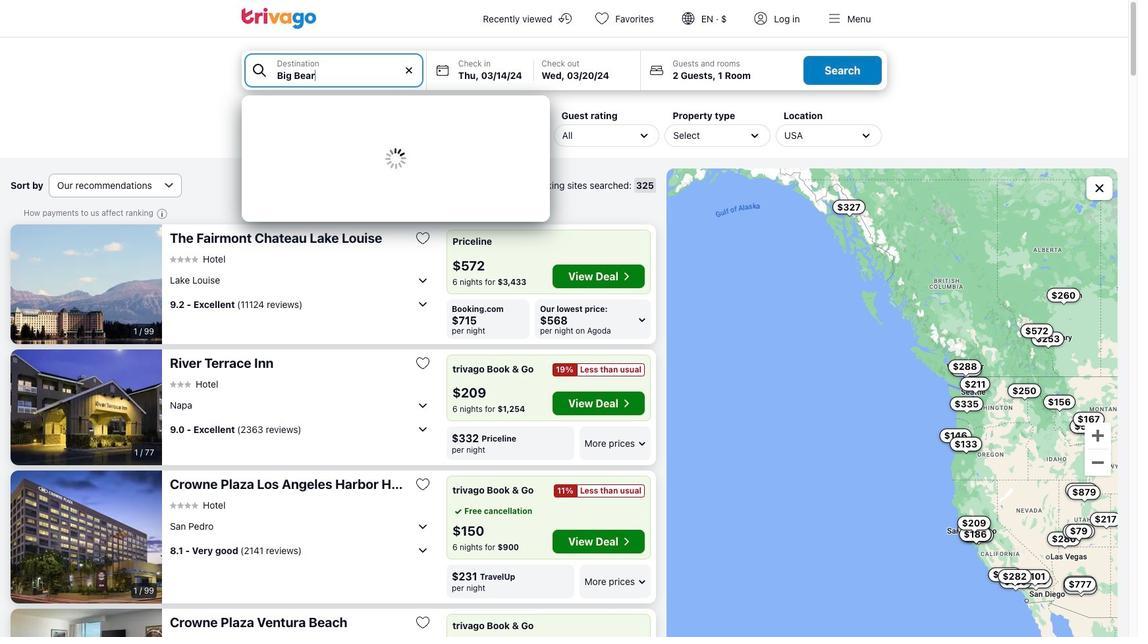 Task type: describe. For each thing, give the bounding box(es) containing it.
crowne plaza los angeles harbor hotel, (san pedro, usa) image
[[11, 471, 162, 604]]

the fairmont chateau lake louise, (lake louise, canada) image
[[11, 225, 162, 345]]

Where to? search field
[[277, 69, 418, 82]]

trivago logo image
[[241, 8, 317, 29]]



Task type: locate. For each thing, give the bounding box(es) containing it.
crowne plaza ventura beach, (ventura, usa) image
[[11, 609, 162, 638]]

river terrace inn, (napa, usa) image
[[11, 350, 162, 466]]

None field
[[241, 51, 550, 222]]

clear image
[[403, 65, 415, 76]]

map region
[[667, 169, 1118, 638]]



Task type: vqa. For each thing, say whether or not it's contained in the screenshot.
"&" within the Rio All-Suite Hotel & Casino button
no



